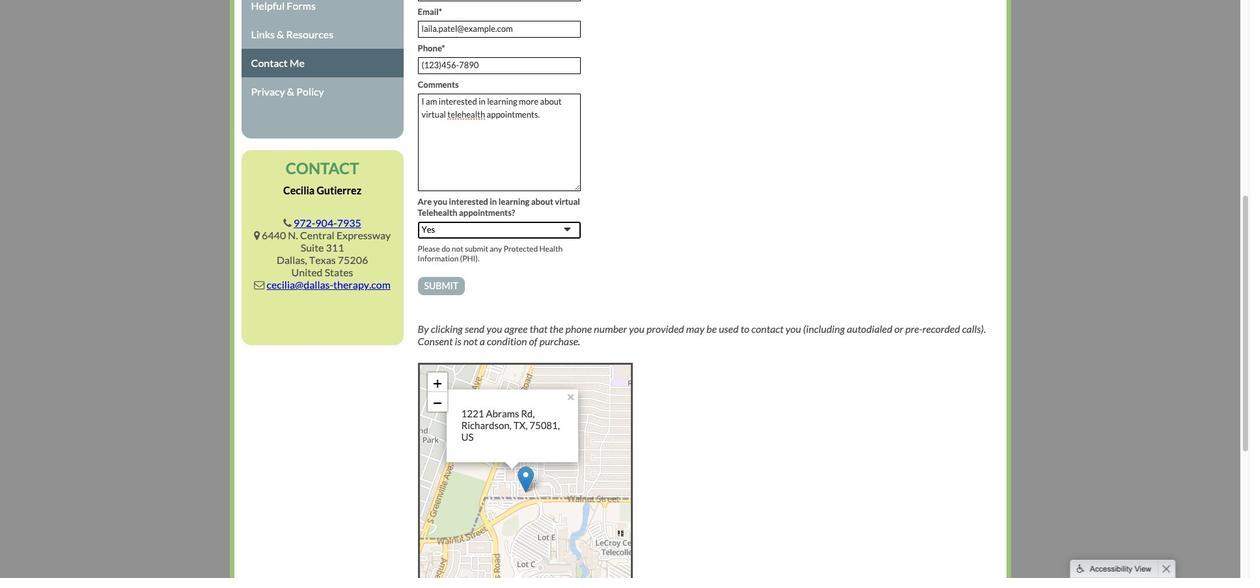 Task type: locate. For each thing, give the bounding box(es) containing it.
None text field
[[418, 0, 581, 1], [418, 94, 581, 191], [418, 0, 581, 1], [418, 94, 581, 191]]

None telephone field
[[418, 57, 581, 74]]

phone image
[[283, 218, 292, 229]]

None submit
[[418, 277, 465, 296]]

None email field
[[418, 21, 581, 38]]



Task type: describe. For each thing, give the bounding box(es) containing it.
envelope o image
[[254, 280, 265, 290]]

map marker image
[[254, 231, 260, 241]]

map marker image
[[517, 467, 534, 494]]



